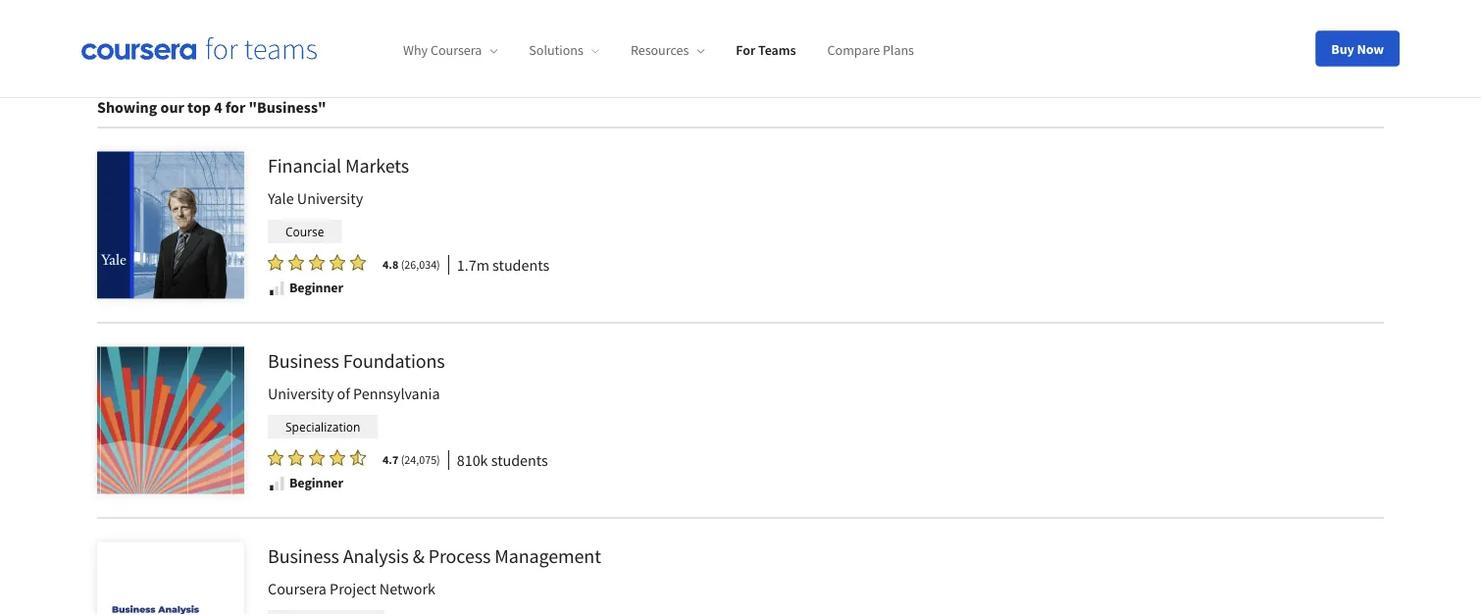 Task type: vqa. For each thing, say whether or not it's contained in the screenshot.
'Data Science'
yes



Task type: describe. For each thing, give the bounding box(es) containing it.
showing our top 4 for "business"
[[97, 98, 326, 118]]

&
[[413, 544, 425, 569]]

teams
[[759, 41, 797, 59]]

for
[[226, 98, 246, 118]]

data science
[[651, 48, 725, 66]]

solutions
[[529, 41, 584, 59]]

4.7 (24,075)
[[383, 453, 440, 468]]

yale
[[268, 189, 294, 209]]

business analysis & process management by coursera project network image
[[97, 543, 244, 615]]

university of pennsylvania
[[268, 385, 440, 404]]

why coursera link
[[403, 41, 498, 59]]

(24,075)
[[401, 453, 440, 468]]

business foundations by university of pennsylvania image
[[97, 347, 244, 495]]

compare
[[828, 41, 880, 59]]

4.7
[[383, 453, 399, 468]]

0 vertical spatial university
[[297, 189, 363, 209]]

computer
[[517, 48, 575, 66]]

financial markets
[[268, 154, 409, 178]]

coursera project network
[[268, 580, 436, 600]]

science for data science
[[681, 48, 725, 66]]

1.7m
[[457, 256, 490, 275]]

business for business foundations
[[268, 349, 339, 373]]

4.8 (26,034)
[[383, 258, 440, 273]]

beginner level image for financial markets
[[268, 280, 286, 298]]

project
[[330, 580, 377, 600]]

course
[[286, 224, 324, 240]]

for teams link
[[736, 41, 797, 59]]

compare plans
[[828, 41, 915, 59]]

resources
[[631, 41, 689, 59]]

plans
[[883, 41, 915, 59]]

business for business analysis & process management
[[268, 544, 339, 569]]

our
[[160, 98, 184, 118]]

buy
[[1332, 40, 1355, 57]]

Information Technology button
[[741, 41, 904, 73]]

Business button
[[425, 41, 501, 73]]

buy now button
[[1316, 31, 1401, 66]]

students for financial markets
[[493, 256, 550, 275]]

business analysis & process management
[[268, 544, 601, 569]]

"business"
[[249, 98, 326, 118]]

data
[[651, 48, 678, 66]]



Task type: locate. For each thing, give the bounding box(es) containing it.
students right 810k
[[491, 451, 548, 471]]

None button
[[908, 41, 972, 73], [976, 41, 1118, 73], [908, 41, 972, 73], [976, 41, 1118, 73]]

810k students
[[457, 451, 548, 471]]

students right 1.7m
[[493, 256, 550, 275]]

beginner
[[290, 279, 343, 297], [290, 474, 343, 492]]

markets
[[345, 154, 409, 178]]

information
[[754, 48, 823, 66]]

1 vertical spatial beginner level image
[[268, 475, 286, 493]]

1 vertical spatial university
[[268, 385, 334, 404]]

showing
[[97, 98, 157, 118]]

Computer Science button
[[505, 41, 635, 73]]

analysis
[[343, 544, 409, 569]]

beginner down course
[[290, 279, 343, 297]]

1 science from the left
[[578, 48, 622, 66]]

2 beginner level image from the top
[[268, 475, 286, 493]]

now
[[1358, 40, 1385, 57]]

university
[[297, 189, 363, 209], [268, 385, 334, 404]]

filled star image
[[268, 254, 284, 272], [289, 254, 304, 272], [309, 254, 325, 272], [330, 254, 345, 272], [330, 449, 345, 467]]

1 vertical spatial coursera
[[268, 580, 327, 600]]

science inside the computer science button
[[578, 48, 622, 66]]

financial
[[268, 154, 342, 178]]

yale university
[[268, 189, 363, 209]]

business
[[437, 48, 488, 66], [268, 349, 339, 373], [268, 544, 339, 569]]

810k
[[457, 451, 488, 471]]

students
[[493, 256, 550, 275], [491, 451, 548, 471]]

business for business
[[437, 48, 488, 66]]

university up specialization
[[268, 385, 334, 404]]

1 beginner from the top
[[290, 279, 343, 297]]

science right data
[[681, 48, 725, 66]]

business up coursera project network
[[268, 544, 339, 569]]

popular option group
[[425, 41, 1118, 73]]

why
[[403, 41, 428, 59]]

specialization
[[286, 419, 361, 435]]

Data Science button
[[639, 41, 737, 73]]

management
[[495, 544, 601, 569]]

beginner level image down specialization
[[268, 475, 286, 493]]

beginner down specialization
[[290, 474, 343, 492]]

beginner level image for business foundations
[[268, 475, 286, 493]]

filled star image
[[350, 254, 366, 272], [268, 449, 284, 467], [289, 449, 304, 467], [309, 449, 325, 467]]

of
[[337, 385, 350, 404]]

business inside button
[[437, 48, 488, 66]]

4.8
[[383, 258, 399, 273]]

0 vertical spatial beginner level image
[[268, 280, 286, 298]]

0 vertical spatial beginner
[[290, 279, 343, 297]]

computer science
[[517, 48, 622, 66]]

coursera right why
[[431, 41, 482, 59]]

coursera left project
[[268, 580, 327, 600]]

beginner level image down course
[[268, 280, 286, 298]]

2 vertical spatial business
[[268, 544, 339, 569]]

coursera for teams image
[[81, 37, 317, 60]]

0 vertical spatial business
[[437, 48, 488, 66]]

(26,034)
[[401, 258, 440, 273]]

0 vertical spatial students
[[493, 256, 550, 275]]

compare plans link
[[828, 41, 915, 59]]

1 vertical spatial business
[[268, 349, 339, 373]]

financial markets by yale university image
[[97, 152, 244, 299]]

science right computer
[[578, 48, 622, 66]]

0 horizontal spatial coursera
[[268, 580, 327, 600]]

university down financial markets
[[297, 189, 363, 209]]

foundations
[[343, 349, 445, 373]]

0 vertical spatial coursera
[[431, 41, 482, 59]]

business up of
[[268, 349, 339, 373]]

students for business foundations
[[491, 451, 548, 471]]

1 horizontal spatial science
[[681, 48, 725, 66]]

business foundations
[[268, 349, 445, 373]]

1 vertical spatial students
[[491, 451, 548, 471]]

0 horizontal spatial science
[[578, 48, 622, 66]]

half filled star image
[[350, 449, 366, 467]]

process
[[429, 544, 491, 569]]

technology
[[825, 48, 892, 66]]

network
[[380, 580, 436, 600]]

1 beginner level image from the top
[[268, 280, 286, 298]]

science
[[578, 48, 622, 66], [681, 48, 725, 66]]

solutions link
[[529, 41, 600, 59]]

coursera
[[431, 41, 482, 59], [268, 580, 327, 600]]

beginner level image
[[268, 280, 286, 298], [268, 475, 286, 493]]

buy now
[[1332, 40, 1385, 57]]

top
[[188, 98, 211, 118]]

beginner for business
[[290, 474, 343, 492]]

resources link
[[631, 41, 705, 59]]

science inside data science button
[[681, 48, 725, 66]]

1.7m students
[[457, 256, 550, 275]]

1 vertical spatial beginner
[[290, 474, 343, 492]]

science for computer science
[[578, 48, 622, 66]]

for
[[736, 41, 756, 59]]

why coursera
[[403, 41, 482, 59]]

4
[[214, 98, 222, 118]]

2 science from the left
[[681, 48, 725, 66]]

beginner for financial
[[290, 279, 343, 297]]

1 horizontal spatial coursera
[[431, 41, 482, 59]]

pennsylvania
[[353, 385, 440, 404]]

for teams
[[736, 41, 797, 59]]

2 beginner from the top
[[290, 474, 343, 492]]

information technology
[[754, 48, 892, 66]]

popular
[[364, 47, 417, 67]]

business right why
[[437, 48, 488, 66]]



